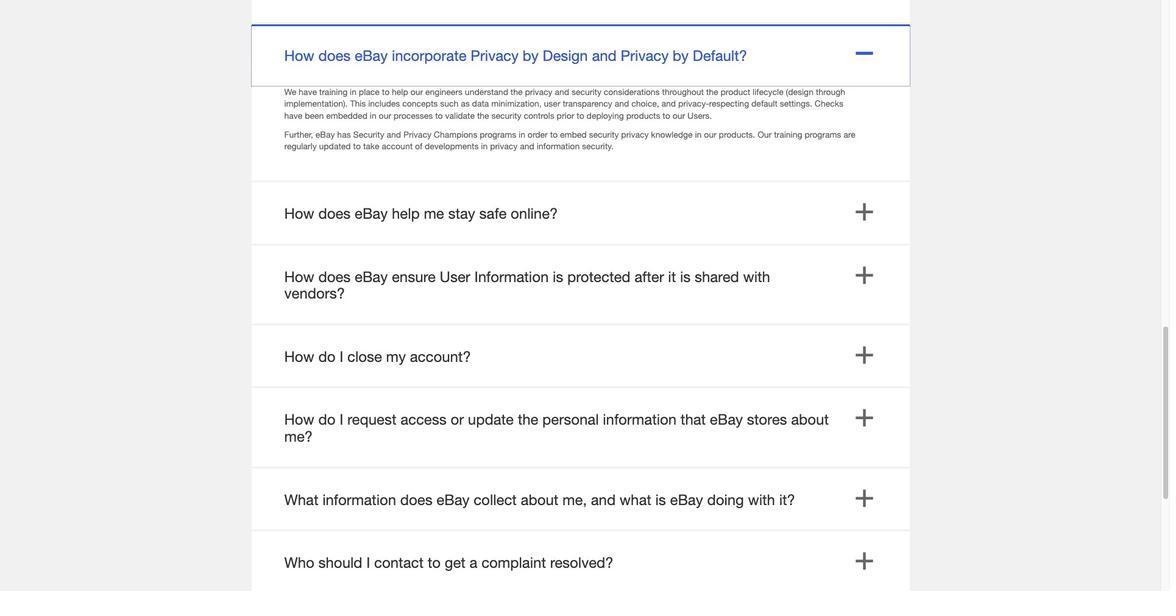 Task type: describe. For each thing, give the bounding box(es) containing it.
respecting
[[709, 98, 749, 109]]

how does ebay incorporate privacy by design and privacy by default?
[[284, 47, 747, 64]]

should
[[318, 554, 362, 571]]

vendors?
[[284, 285, 345, 302]]

further, ebay has security and privacy champions programs in order to embed security privacy knowledge in our products. our training programs are regularly updated to take account of developments in privacy and information security.
[[284, 129, 855, 151]]

to down "transparency"
[[577, 110, 584, 121]]

update
[[468, 411, 514, 428]]

do for close
[[318, 348, 335, 365]]

the up minimization,
[[511, 86, 523, 97]]

how does ebay incorporate privacy by design and privacy by default? link
[[251, 26, 910, 86]]

does for how does ebay incorporate privacy by design and privacy by default?
[[318, 47, 351, 64]]

champions
[[434, 129, 477, 139]]

shared
[[695, 268, 739, 285]]

understand
[[465, 86, 508, 97]]

collect
[[474, 491, 517, 508]]

who should i contact to get a complaint resolved? link
[[251, 533, 910, 591]]

it?
[[779, 491, 795, 508]]

been
[[305, 110, 324, 121]]

2 horizontal spatial privacy
[[621, 129, 649, 139]]

how does ebay ensure user information is protected after it is shared with vendors?
[[284, 268, 770, 302]]

2 programs from the left
[[805, 129, 841, 139]]

security
[[353, 129, 384, 139]]

privacy inside 'further, ebay has security and privacy champions programs in order to embed security privacy knowledge in our products. our training programs are regularly updated to take account of developments in privacy and information security.'
[[403, 129, 431, 139]]

with for shared
[[743, 268, 770, 285]]

checks
[[815, 98, 843, 109]]

and down order
[[520, 141, 534, 151]]

our up concepts
[[411, 86, 423, 97]]

updated
[[319, 141, 351, 151]]

safe
[[479, 205, 507, 222]]

how does ebay ensure user information is protected after it is shared with vendors? link
[[251, 247, 910, 324]]

we have training in place to help our engineers understand the privacy and security considerations throughout the product lifecycle (design through implementation). this includes concepts such as data minimization, user transparency and choice, and privacy-respecting default settings. checks have been embedded in our processes to validate the security controls prior to deploying products to our users.
[[284, 86, 845, 121]]

the down data
[[477, 110, 489, 121]]

regularly
[[284, 141, 317, 151]]

training inside "we have training in place to help our engineers understand the privacy and security considerations throughout the product lifecycle (design through implementation). this includes concepts such as data minimization, user transparency and choice, and privacy-respecting default settings. checks have been embedded in our processes to validate the security controls prior to deploying products to our users."
[[319, 86, 348, 97]]

1 vertical spatial help
[[392, 205, 420, 222]]

choice,
[[632, 98, 659, 109]]

as
[[461, 98, 470, 109]]

developments
[[425, 141, 479, 151]]

design
[[543, 47, 588, 64]]

i for contact
[[366, 554, 370, 571]]

how do i request access or update the personal information that ebay stores about me? link
[[251, 390, 910, 467]]

what information does ebay collect about me, and what is ebay doing with it? link
[[251, 470, 910, 530]]

1 vertical spatial have
[[284, 110, 302, 121]]

this
[[350, 98, 366, 109]]

includes
[[368, 98, 400, 109]]

and up the account
[[387, 129, 401, 139]]

concepts
[[402, 98, 438, 109]]

validate
[[445, 110, 475, 121]]

information inside what information does ebay collect about me, and what is ebay doing with it? link
[[323, 491, 396, 508]]

through
[[816, 86, 845, 97]]

0 vertical spatial security
[[572, 86, 601, 97]]

how do i request access or update the personal information that ebay stores about me?
[[284, 411, 829, 445]]

ensure
[[392, 268, 436, 285]]

to inside who should i contact to get a complaint resolved? link
[[428, 554, 441, 571]]

how do i close my account?
[[284, 348, 471, 365]]

deploying
[[587, 110, 624, 121]]

are
[[844, 129, 855, 139]]

how for how does ebay incorporate privacy by design and privacy by default?
[[284, 47, 314, 64]]

throughout
[[662, 86, 704, 97]]

personal
[[542, 411, 599, 428]]

data
[[472, 98, 489, 109]]

how does ebay help me stay safe online?
[[284, 205, 558, 222]]

take
[[363, 141, 379, 151]]

me
[[424, 205, 444, 222]]

who should i contact to get a complaint resolved?
[[284, 554, 614, 571]]

privacy inside "we have training in place to help our engineers understand the privacy and security considerations throughout the product lifecycle (design through implementation). this includes concepts such as data minimization, user transparency and choice, and privacy-respecting default settings. checks have been embedded in our processes to validate the security controls prior to deploying products to our users."
[[525, 86, 553, 97]]

does for how does ebay ensure user information is protected after it is shared with vendors?
[[318, 268, 351, 285]]

implementation).
[[284, 98, 348, 109]]

what
[[284, 491, 318, 508]]

2 by from the left
[[673, 47, 689, 64]]

the up respecting
[[706, 86, 718, 97]]

processes
[[394, 110, 433, 121]]

and right me,
[[591, 491, 616, 508]]

user
[[440, 268, 470, 285]]

1 vertical spatial about
[[521, 491, 558, 508]]

to left take
[[353, 141, 361, 151]]

of
[[415, 141, 422, 151]]

security inside 'further, ebay has security and privacy champions programs in order to embed security privacy knowledge in our products. our training programs are regularly updated to take account of developments in privacy and information security.'
[[589, 129, 619, 139]]

i for close
[[340, 348, 343, 365]]

complaint
[[482, 554, 546, 571]]

has
[[337, 129, 351, 139]]

minimization,
[[491, 98, 542, 109]]

transparency
[[563, 98, 612, 109]]

product
[[721, 86, 750, 97]]

or
[[451, 411, 464, 428]]

in up this
[[350, 86, 357, 97]]

after
[[635, 268, 664, 285]]

protected
[[567, 268, 631, 285]]

that
[[681, 411, 706, 428]]

stores
[[747, 411, 787, 428]]

0 horizontal spatial is
[[553, 268, 563, 285]]

1 programs from the left
[[480, 129, 516, 139]]

me?
[[284, 428, 313, 445]]

how for how does ebay help me stay safe online?
[[284, 205, 314, 222]]

information inside 'further, ebay has security and privacy champions programs in order to embed security privacy knowledge in our products. our training programs are regularly updated to take account of developments in privacy and information security.'
[[537, 141, 580, 151]]

me,
[[563, 491, 587, 508]]

further,
[[284, 129, 313, 139]]

default
[[751, 98, 778, 109]]

2 horizontal spatial is
[[680, 268, 691, 285]]

to up the knowledge
[[663, 110, 670, 121]]

such
[[440, 98, 458, 109]]

how does ebay help me stay safe online? link
[[251, 184, 910, 244]]

the inside how do i request access or update the personal information that ebay stores about me?
[[518, 411, 538, 428]]

order
[[528, 129, 548, 139]]

user
[[544, 98, 560, 109]]

ebay inside how do i request access or update the personal information that ebay stores about me?
[[710, 411, 743, 428]]

our down the "privacy-"
[[673, 110, 685, 121]]

controls
[[524, 110, 554, 121]]

what information does ebay collect about me, and what is ebay doing with it?
[[284, 491, 795, 508]]



Task type: vqa. For each thing, say whether or not it's contained in the screenshot.
bottom with
yes



Task type: locate. For each thing, give the bounding box(es) containing it.
0 vertical spatial information
[[537, 141, 580, 151]]

have up implementation).
[[299, 86, 317, 97]]

is right the what
[[655, 491, 666, 508]]

1 horizontal spatial about
[[791, 411, 829, 428]]

1 vertical spatial with
[[748, 491, 775, 508]]

and down considerations
[[615, 98, 629, 109]]

settings.
[[780, 98, 812, 109]]

by up throughout
[[673, 47, 689, 64]]

embedded
[[326, 110, 367, 121]]

how do i close my account? link
[[251, 327, 910, 387]]

is right the it
[[680, 268, 691, 285]]

account
[[382, 141, 413, 151]]

by left design
[[523, 47, 539, 64]]

to
[[382, 86, 390, 97], [435, 110, 443, 121], [577, 110, 584, 121], [663, 110, 670, 121], [550, 129, 558, 139], [353, 141, 361, 151], [428, 554, 441, 571]]

1 horizontal spatial information
[[537, 141, 580, 151]]

0 vertical spatial do
[[318, 348, 335, 365]]

request
[[347, 411, 396, 428]]

about inside how do i request access or update the personal information that ebay stores about me?
[[791, 411, 829, 428]]

2 vertical spatial information
[[323, 491, 396, 508]]

the
[[511, 86, 523, 97], [706, 86, 718, 97], [477, 110, 489, 121], [518, 411, 538, 428]]

1 vertical spatial information
[[603, 411, 677, 428]]

information right what
[[323, 491, 396, 508]]

the right update
[[518, 411, 538, 428]]

do for request
[[318, 411, 335, 428]]

i for request
[[340, 411, 343, 428]]

considerations
[[604, 86, 660, 97]]

with
[[743, 268, 770, 285], [748, 491, 775, 508]]

doing
[[707, 491, 744, 508]]

0 vertical spatial privacy
[[525, 86, 553, 97]]

have
[[299, 86, 317, 97], [284, 110, 302, 121]]

2 vertical spatial privacy
[[490, 141, 518, 151]]

about left me,
[[521, 491, 558, 508]]

knowledge
[[651, 129, 693, 139]]

get
[[445, 554, 466, 571]]

in left order
[[519, 129, 525, 139]]

in down users.
[[695, 129, 702, 139]]

in down includes
[[370, 110, 376, 121]]

prior
[[557, 110, 574, 121]]

our inside 'further, ebay has security and privacy champions programs in order to embed security privacy knowledge in our products. our training programs are regularly updated to take account of developments in privacy and information security.'
[[704, 129, 717, 139]]

is
[[553, 268, 563, 285], [680, 268, 691, 285], [655, 491, 666, 508]]

0 horizontal spatial programs
[[480, 129, 516, 139]]

does inside how does ebay ensure user information is protected after it is shared with vendors?
[[318, 268, 351, 285]]

0 vertical spatial have
[[299, 86, 317, 97]]

1 vertical spatial privacy
[[621, 129, 649, 139]]

i inside how do i request access or update the personal information that ebay stores about me?
[[340, 411, 343, 428]]

1 horizontal spatial is
[[655, 491, 666, 508]]

2 horizontal spatial information
[[603, 411, 677, 428]]

place
[[359, 86, 380, 97]]

programs left are on the right of page
[[805, 129, 841, 139]]

with right shared
[[743, 268, 770, 285]]

information down embed
[[537, 141, 580, 151]]

help left me
[[392, 205, 420, 222]]

it
[[668, 268, 676, 285]]

our
[[411, 86, 423, 97], [379, 110, 391, 121], [673, 110, 685, 121], [704, 129, 717, 139]]

privacy up user
[[525, 86, 553, 97]]

programs
[[480, 129, 516, 139], [805, 129, 841, 139]]

information left that
[[603, 411, 677, 428]]

0 vertical spatial i
[[340, 348, 343, 365]]

to up includes
[[382, 86, 390, 97]]

(design
[[786, 86, 814, 97]]

2 how from the top
[[284, 205, 314, 222]]

privacy up understand
[[471, 47, 519, 64]]

0 horizontal spatial training
[[319, 86, 348, 97]]

about right stores
[[791, 411, 829, 428]]

programs down data
[[480, 129, 516, 139]]

is left protected
[[553, 268, 563, 285]]

does
[[318, 47, 351, 64], [318, 205, 351, 222], [318, 268, 351, 285], [400, 491, 433, 508]]

and down throughout
[[662, 98, 676, 109]]

with for doing
[[748, 491, 775, 508]]

i right 'should'
[[366, 554, 370, 571]]

engineers
[[425, 86, 463, 97]]

1 vertical spatial training
[[774, 129, 802, 139]]

do right me?
[[318, 411, 335, 428]]

privacy
[[471, 47, 519, 64], [621, 47, 669, 64], [403, 129, 431, 139]]

security down minimization,
[[492, 110, 521, 121]]

security.
[[582, 141, 614, 151]]

i left close
[[340, 348, 343, 365]]

0 vertical spatial with
[[743, 268, 770, 285]]

account?
[[410, 348, 471, 365]]

we
[[284, 86, 296, 97]]

in right developments
[[481, 141, 488, 151]]

how for how do i request access or update the personal information that ebay stores about me?
[[284, 411, 314, 428]]

training right our
[[774, 129, 802, 139]]

embed
[[560, 129, 587, 139]]

ebay
[[355, 47, 388, 64], [316, 129, 335, 139], [355, 205, 388, 222], [355, 268, 388, 285], [710, 411, 743, 428], [437, 491, 470, 508], [670, 491, 703, 508]]

i left request
[[340, 411, 343, 428]]

and up user
[[555, 86, 569, 97]]

users.
[[687, 110, 712, 121]]

2 do from the top
[[318, 411, 335, 428]]

help inside "we have training in place to help our engineers understand the privacy and security considerations throughout the product lifecycle (design through implementation). this includes concepts such as data minimization, user transparency and choice, and privacy-respecting default settings. checks have been embedded in our processes to validate the security controls prior to deploying products to our users."
[[392, 86, 408, 97]]

2 vertical spatial security
[[589, 129, 619, 139]]

security up "transparency"
[[572, 86, 601, 97]]

our
[[758, 129, 772, 139]]

0 horizontal spatial information
[[323, 491, 396, 508]]

1 horizontal spatial by
[[673, 47, 689, 64]]

to down such
[[435, 110, 443, 121]]

0 horizontal spatial privacy
[[403, 129, 431, 139]]

0 vertical spatial training
[[319, 86, 348, 97]]

stay
[[448, 205, 475, 222]]

in
[[350, 86, 357, 97], [370, 110, 376, 121], [519, 129, 525, 139], [695, 129, 702, 139], [481, 141, 488, 151]]

default?
[[693, 47, 747, 64]]

products
[[626, 110, 660, 121]]

security up 'security.'
[[589, 129, 619, 139]]

1 horizontal spatial privacy
[[525, 86, 553, 97]]

privacy
[[525, 86, 553, 97], [621, 129, 649, 139], [490, 141, 518, 151]]

to left get
[[428, 554, 441, 571]]

2 horizontal spatial privacy
[[621, 47, 669, 64]]

information inside how do i request access or update the personal information that ebay stores about me?
[[603, 411, 677, 428]]

1 vertical spatial i
[[340, 411, 343, 428]]

i inside who should i contact to get a complaint resolved? link
[[366, 554, 370, 571]]

how for how does ebay ensure user information is protected after it is shared with vendors?
[[284, 268, 314, 285]]

1 by from the left
[[523, 47, 539, 64]]

resolved?
[[550, 554, 614, 571]]

1 vertical spatial security
[[492, 110, 521, 121]]

0 vertical spatial about
[[791, 411, 829, 428]]

our down users.
[[704, 129, 717, 139]]

0 vertical spatial help
[[392, 86, 408, 97]]

by
[[523, 47, 539, 64], [673, 47, 689, 64]]

to right order
[[550, 129, 558, 139]]

1 horizontal spatial programs
[[805, 129, 841, 139]]

do left close
[[318, 348, 335, 365]]

1 how from the top
[[284, 47, 314, 64]]

how
[[284, 47, 314, 64], [284, 205, 314, 222], [284, 268, 314, 285], [284, 348, 314, 365], [284, 411, 314, 428]]

privacy down the products
[[621, 129, 649, 139]]

4 how from the top
[[284, 348, 314, 365]]

products.
[[719, 129, 755, 139]]

1 vertical spatial do
[[318, 411, 335, 428]]

security
[[572, 86, 601, 97], [492, 110, 521, 121], [589, 129, 619, 139]]

contact
[[374, 554, 424, 571]]

privacy up considerations
[[621, 47, 669, 64]]

help up includes
[[392, 86, 408, 97]]

information
[[537, 141, 580, 151], [603, 411, 677, 428], [323, 491, 396, 508]]

1 horizontal spatial training
[[774, 129, 802, 139]]

how inside how does ebay ensure user information is protected after it is shared with vendors?
[[284, 268, 314, 285]]

training inside 'further, ebay has security and privacy champions programs in order to embed security privacy knowledge in our products. our training programs are regularly updated to take account of developments in privacy and information security.'
[[774, 129, 802, 139]]

privacy up of
[[403, 129, 431, 139]]

with inside how does ebay ensure user information is protected after it is shared with vendors?
[[743, 268, 770, 285]]

do inside how do i request access or update the personal information that ebay stores about me?
[[318, 411, 335, 428]]

help
[[392, 86, 408, 97], [392, 205, 420, 222]]

does for how does ebay help me stay safe online?
[[318, 205, 351, 222]]

what
[[620, 491, 651, 508]]

1 horizontal spatial privacy
[[471, 47, 519, 64]]

ebay inside 'further, ebay has security and privacy champions programs in order to embed security privacy knowledge in our products. our training programs are regularly updated to take account of developments in privacy and information security.'
[[316, 129, 335, 139]]

do
[[318, 348, 335, 365], [318, 411, 335, 428]]

privacy down minimization,
[[490, 141, 518, 151]]

1 do from the top
[[318, 348, 335, 365]]

i inside how do i close my account? link
[[340, 348, 343, 365]]

close
[[347, 348, 382, 365]]

and
[[592, 47, 617, 64], [555, 86, 569, 97], [615, 98, 629, 109], [662, 98, 676, 109], [387, 129, 401, 139], [520, 141, 534, 151], [591, 491, 616, 508]]

5 how from the top
[[284, 411, 314, 428]]

3 how from the top
[[284, 268, 314, 285]]

training up implementation).
[[319, 86, 348, 97]]

and right design
[[592, 47, 617, 64]]

with left it?
[[748, 491, 775, 508]]

2 vertical spatial i
[[366, 554, 370, 571]]

ebay inside how does ebay ensure user information is protected after it is shared with vendors?
[[355, 268, 388, 285]]

0 horizontal spatial privacy
[[490, 141, 518, 151]]

how inside how do i request access or update the personal information that ebay stores about me?
[[284, 411, 314, 428]]

is inside what information does ebay collect about me, and what is ebay doing with it? link
[[655, 491, 666, 508]]

0 horizontal spatial by
[[523, 47, 539, 64]]

0 horizontal spatial about
[[521, 491, 558, 508]]

our down includes
[[379, 110, 391, 121]]

online?
[[511, 205, 558, 222]]

have up "further," at the left top of page
[[284, 110, 302, 121]]

information
[[474, 268, 549, 285]]

who
[[284, 554, 314, 571]]

incorporate
[[392, 47, 467, 64]]

privacy-
[[678, 98, 709, 109]]

how for how do i close my account?
[[284, 348, 314, 365]]



